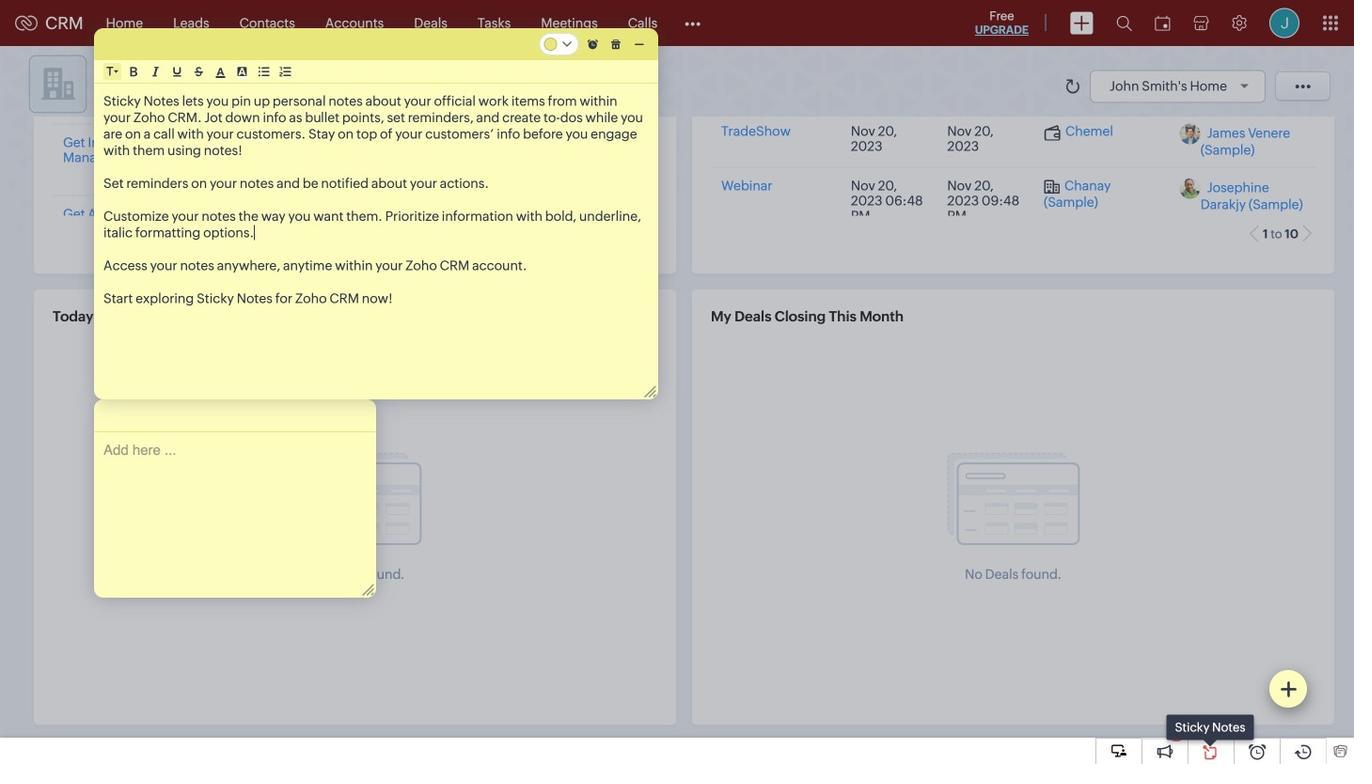Task type: vqa. For each thing, say whether or not it's contained in the screenshot.
Reminder image
yes



Task type: locate. For each thing, give the bounding box(es) containing it.
profile image
[[1270, 8, 1300, 38]]

None field
[[106, 64, 118, 79]]

reminder image
[[588, 39, 598, 49]]

create menu element
[[1059, 0, 1105, 46]]

logo image
[[15, 16, 38, 31]]

search image
[[1116, 15, 1132, 31]]



Task type: describe. For each thing, give the bounding box(es) containing it.
calendar image
[[1155, 16, 1171, 31]]

profile element
[[1258, 0, 1311, 46]]

create menu image
[[1070, 12, 1094, 34]]

delete image
[[611, 39, 621, 49]]

minimize image
[[635, 43, 644, 46]]

search element
[[1105, 0, 1144, 46]]

create new sticky note image
[[1280, 681, 1297, 698]]



